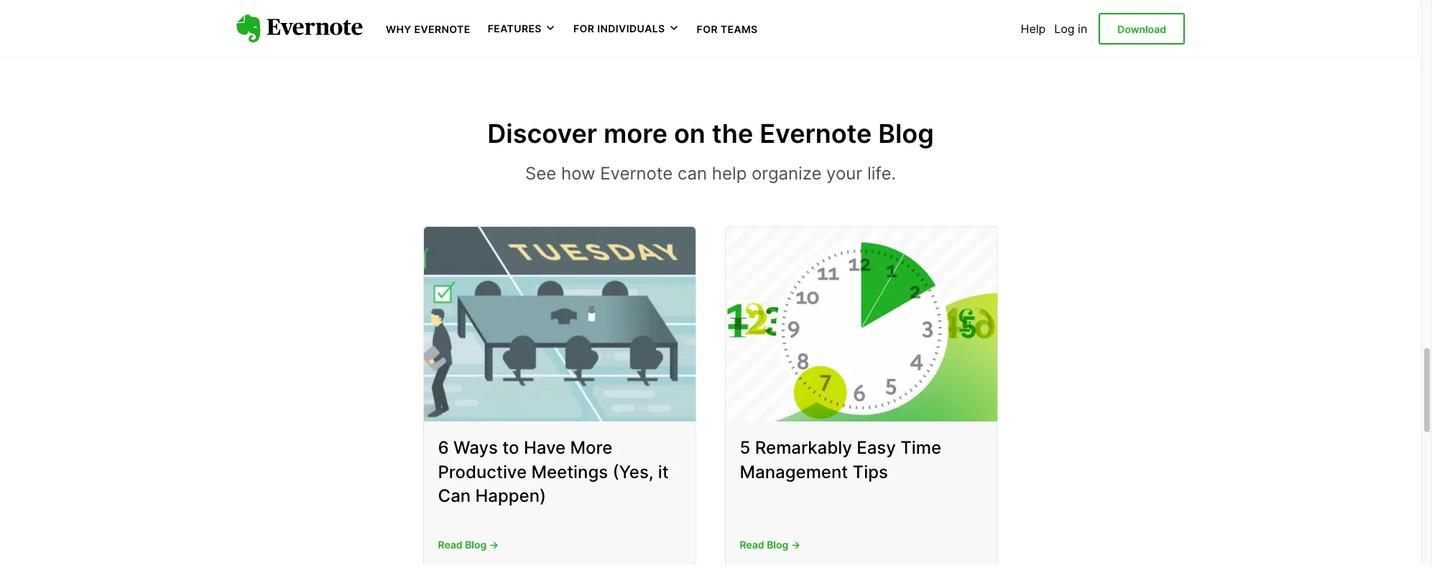 Task type: locate. For each thing, give the bounding box(es) containing it.
0 horizontal spatial read blog →
[[438, 539, 499, 551]]

0 horizontal spatial for
[[574, 22, 595, 35]]

help
[[1021, 22, 1046, 36]]

blog image image
[[726, 227, 998, 422]]

for left teams
[[697, 23, 718, 35]]

evernote right why
[[414, 23, 471, 35]]

(yes,
[[613, 462, 654, 483]]

1 horizontal spatial blog
[[767, 539, 789, 551]]

log
[[1055, 22, 1075, 36]]

for left individuals at left top
[[574, 22, 595, 35]]

for teams
[[697, 23, 758, 35]]

0 horizontal spatial →
[[490, 539, 499, 551]]

blog for 5 remarkably easy time management tips
[[767, 539, 789, 551]]

1 vertical spatial evernote
[[760, 118, 872, 149]]

5
[[740, 438, 751, 459]]

can
[[678, 163, 707, 184]]

it
[[659, 462, 669, 483]]

time
[[901, 438, 942, 459]]

your
[[827, 163, 863, 184]]

5 remarkably easy time management tips
[[740, 438, 942, 483]]

2 horizontal spatial blog
[[879, 118, 934, 149]]

discover
[[487, 118, 597, 149]]

2 read blog → from the left
[[740, 539, 801, 551]]

1 horizontal spatial for
[[697, 23, 718, 35]]

1 read from the left
[[438, 539, 463, 551]]

read for 5 remarkably easy time management tips
[[740, 539, 765, 551]]

in
[[1078, 22, 1088, 36]]

read for 6 ways to have more productive meetings (yes, it can happen)
[[438, 539, 463, 551]]

read blog →
[[438, 539, 499, 551], [740, 539, 801, 551]]

evernote
[[414, 23, 471, 35], [760, 118, 872, 149], [600, 163, 673, 184]]

blog
[[879, 118, 934, 149], [466, 539, 487, 551], [767, 539, 789, 551]]

2 → from the left
[[792, 539, 801, 551]]

evernote up 'your' at the right of the page
[[760, 118, 872, 149]]

1 horizontal spatial read blog →
[[740, 539, 801, 551]]

1 horizontal spatial →
[[792, 539, 801, 551]]

the
[[712, 118, 753, 149]]

download
[[1118, 23, 1167, 35]]

management
[[740, 462, 849, 483]]

read
[[438, 539, 463, 551], [740, 539, 765, 551]]

 image
[[236, 0, 812, 25]]

2 read from the left
[[740, 539, 765, 551]]

for teams link
[[697, 22, 758, 36]]

1 → from the left
[[490, 539, 499, 551]]

on
[[674, 118, 706, 149]]

0 horizontal spatial read
[[438, 539, 463, 551]]

teams
[[721, 23, 758, 35]]

6
[[438, 438, 449, 459]]

log in link
[[1055, 22, 1088, 36]]

for
[[574, 22, 595, 35], [697, 23, 718, 35]]

can
[[438, 486, 471, 507]]

→
[[490, 539, 499, 551], [792, 539, 801, 551]]

more
[[604, 118, 668, 149]]

0 horizontal spatial blog
[[466, 539, 487, 551]]

read blog → for 5 remarkably easy time management tips
[[740, 539, 801, 551]]

→ for 5 remarkably easy time management tips
[[792, 539, 801, 551]]

for individuals
[[574, 22, 665, 35]]

discover more on the evernote blog
[[487, 118, 934, 149]]

evernote down more
[[600, 163, 673, 184]]

blog image image
[[424, 227, 696, 422]]

1 horizontal spatial evernote
[[600, 163, 673, 184]]

1 read blog → from the left
[[438, 539, 499, 551]]

tips
[[853, 462, 889, 483]]

0 horizontal spatial evernote
[[414, 23, 471, 35]]

for inside button
[[574, 22, 595, 35]]

1 horizontal spatial read
[[740, 539, 765, 551]]



Task type: describe. For each thing, give the bounding box(es) containing it.
see
[[525, 163, 557, 184]]

log in
[[1055, 22, 1088, 36]]

for for for individuals
[[574, 22, 595, 35]]

to
[[503, 438, 520, 459]]

why evernote
[[386, 23, 471, 35]]

how
[[561, 163, 596, 184]]

features button
[[488, 22, 556, 36]]

help
[[712, 163, 747, 184]]

download link
[[1099, 13, 1185, 45]]

6 ways to have more productive meetings (yes, it can happen)
[[438, 438, 669, 507]]

individuals
[[597, 22, 665, 35]]

for individuals button
[[574, 22, 680, 36]]

evernote logo image
[[236, 14, 363, 43]]

easy
[[857, 438, 897, 459]]

why
[[386, 23, 412, 35]]

organize
[[752, 163, 822, 184]]

see how evernote can help organize your life.
[[525, 163, 896, 184]]

0 vertical spatial evernote
[[414, 23, 471, 35]]

read blog → for 6 ways to have more productive meetings (yes, it can happen)
[[438, 539, 499, 551]]

→ for 6 ways to have more productive meetings (yes, it can happen)
[[490, 539, 499, 551]]

ways
[[454, 438, 498, 459]]

life.
[[868, 163, 896, 184]]

help link
[[1021, 22, 1046, 36]]

why evernote link
[[386, 22, 471, 36]]

happen)
[[476, 486, 547, 507]]

remarkably
[[756, 438, 853, 459]]

more
[[571, 438, 613, 459]]

features
[[488, 22, 542, 35]]

have
[[524, 438, 566, 459]]

2 horizontal spatial evernote
[[760, 118, 872, 149]]

meetings
[[532, 462, 609, 483]]

for for for teams
[[697, 23, 718, 35]]

productive
[[438, 462, 527, 483]]

2 vertical spatial evernote
[[600, 163, 673, 184]]

blog for 6 ways to have more productive meetings (yes, it can happen)
[[466, 539, 487, 551]]



Task type: vqa. For each thing, say whether or not it's contained in the screenshot.
left →
yes



